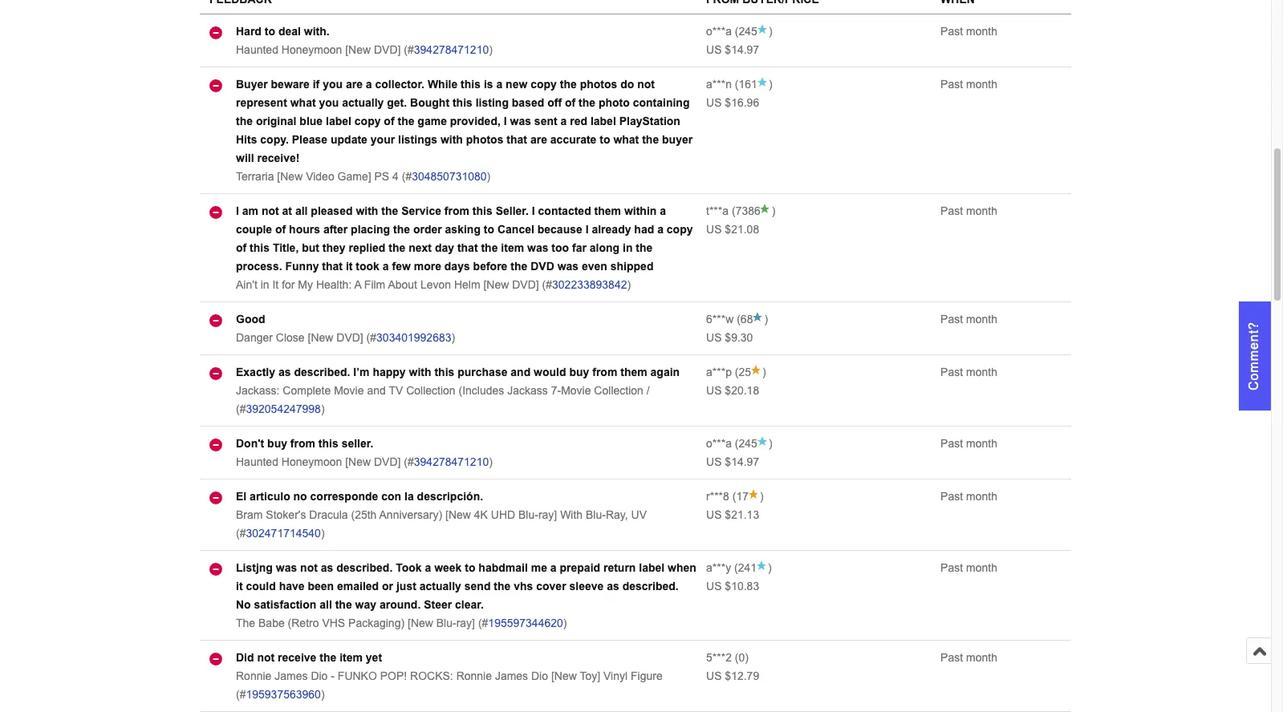 Task type: describe. For each thing, give the bounding box(es) containing it.
the down playstation
[[642, 133, 659, 146]]

245 for don't buy from this seller. haunted honeymoon [new dvd] (# 394278471210 )
[[739, 438, 758, 451]]

dvd] inside good danger close [new dvd] (# 303401992683 )
[[337, 332, 363, 345]]

feedback left by buyer. element for hard to deal with. haunted honeymoon [new dvd] (# 394278471210 )
[[707, 25, 732, 38]]

service
[[402, 205, 442, 218]]

dvd] inside hard to deal with. haunted honeymoon [new dvd] (# 394278471210 )
[[374, 43, 401, 56]]

listjng
[[236, 562, 273, 575]]

bram stoker's dracula (25th anniversary) [new 4k uhd blu-ray] with blu-ray, uv (#
[[236, 509, 647, 540]]

been
[[308, 581, 334, 593]]

uv
[[631, 509, 647, 522]]

( right r***8
[[733, 491, 736, 504]]

( for listjng was not as described. took a week to habdmail me a prepaid return label when it could have been emailed or just actually send the vhs cover sleeve as described. no satisfaction all the way around. steer clear. the babe (retro vhs packaging) [new blu-ray] (# 195597344620 )
[[735, 562, 738, 575]]

not inside i am not at all pleased with the service from this seller. i contacted them within a couple of hours after placing the order asking to cancel because i already had a copy of this title, but they replied the next day that the item was too far along in the process. funny that it took a few more days before the dvd was even shipped ain't in it for my health: a film about levon helm [new dvd] (# 302233893842 )
[[262, 205, 279, 218]]

(# inside jackass: complete movie and tv collection (includes jackass 7-movie collection / (#
[[236, 403, 246, 416]]

at
[[282, 205, 292, 218]]

good
[[236, 313, 265, 326]]

around.
[[380, 599, 421, 612]]

304850731080
[[412, 170, 487, 183]]

feedback left by buyer. element for good danger close [new dvd] (# 303401992683 )
[[707, 313, 734, 326]]

1 ronnie from the left
[[236, 670, 272, 683]]

purchase
[[458, 366, 508, 379]]

comment? link
[[1240, 302, 1272, 411]]

a right me
[[551, 562, 557, 575]]

tv
[[389, 385, 403, 398]]

a***y
[[707, 562, 732, 575]]

1 vertical spatial as
[[321, 562, 333, 575]]

couple
[[236, 223, 272, 236]]

6***w
[[707, 313, 734, 326]]

us $21.13
[[707, 509, 760, 522]]

25
[[739, 366, 752, 379]]

past for buyer beware if you are a collector. while this is a new copy the photos do not represent what you actually get. bought this listing based off of the photo containing the original blue label copy of the game provided, i was sent a red label playstation hits copy.  please update your listings with photos that are accurate to what the buyer will receive! terraria [new video game] ps 4 (# 304850731080 )
[[941, 78, 963, 91]]

9 past month from the top
[[941, 652, 998, 665]]

us for buyer beware if you are a collector. while this is a new copy the photos do not represent what you actually get. bought this listing based off of the photo containing the original blue label copy of the game provided, i was sent a red label playstation hits copy.  please update your listings with photos that are accurate to what the buyer will receive! terraria [new video game] ps 4 (# 304850731080 )
[[707, 96, 722, 109]]

did not receive the item yet element
[[236, 652, 382, 665]]

past for i am not at all pleased with the service from this seller. i contacted them within a couple of hours after placing the order asking to cancel because i already had a copy of this title, but they replied the next day that the item was too far along in the process. funny that it took a few more days before the dvd was even shipped ain't in it for my health: a film about levon helm [new dvd] (# 302233893842 )
[[941, 205, 963, 218]]

dvd] inside "don't buy from this seller. haunted honeymoon [new dvd] (# 394278471210 )"
[[374, 456, 401, 469]]

from buyer/price element
[[707, 0, 820, 6]]

feedback element
[[210, 0, 272, 6]]

68
[[741, 313, 753, 326]]

shipped
[[611, 260, 654, 273]]

392054247998 )
[[246, 403, 325, 416]]

actually inside the buyer beware if you are a collector. while this is a new copy the photos do not represent what you actually get. bought this listing based off of the photo containing the original blue label copy of the game provided, i was sent a red label playstation hits copy.  please update your listings with photos that are accurate to what the buyer will receive! terraria [new video game] ps 4 (# 304850731080 )
[[342, 96, 384, 109]]

way
[[355, 599, 377, 612]]

of up 'your'
[[384, 115, 395, 128]]

babe
[[259, 618, 285, 630]]

us for good danger close [new dvd] (# 303401992683 )
[[707, 332, 722, 345]]

( 17
[[730, 491, 749, 504]]

the up red on the left top
[[579, 96, 596, 109]]

1 vertical spatial you
[[319, 96, 339, 109]]

my
[[298, 279, 313, 292]]

( 241
[[732, 562, 757, 575]]

5***2
[[707, 652, 732, 665]]

2 vertical spatial described.
[[623, 581, 679, 593]]

past month element for don't buy from this seller. haunted honeymoon [new dvd] (# 394278471210 )
[[941, 438, 998, 451]]

new
[[506, 78, 528, 91]]

ray] inside listjng was not as described. took a week to habdmail me a prepaid return label when it could have been emailed or just actually send the vhs cover sleeve as described. no satisfaction all the way around. steer clear. the babe (retro vhs packaging) [new blu-ray] (# 195597344620 )
[[457, 618, 475, 630]]

all inside listjng was not as described. took a week to habdmail me a prepaid return label when it could have been emailed or just actually send the vhs cover sleeve as described. no satisfaction all the way around. steer clear. the babe (retro vhs packaging) [new blu-ray] (# 195597344620 )
[[320, 599, 332, 612]]

1 vertical spatial photos
[[466, 133, 504, 146]]

302233893842 link
[[552, 279, 627, 292]]

terraria
[[236, 170, 274, 183]]

the down habdmail
[[494, 581, 511, 593]]

not inside the buyer beware if you are a collector. while this is a new copy the photos do not represent what you actually get. bought this listing based off of the photo containing the original blue label copy of the game provided, i was sent a red label playstation hits copy.  please update your listings with photos that are accurate to what the buyer will receive! terraria [new video game] ps 4 (# 304850731080 )
[[638, 78, 655, 91]]

the up before at top left
[[481, 242, 498, 255]]

1 james from the left
[[275, 670, 308, 683]]

to inside the buyer beware if you are a collector. while this is a new copy the photos do not represent what you actually get. bought this listing based off of the photo containing the original blue label copy of the game provided, i was sent a red label playstation hits copy.  please update your listings with photos that are accurate to what the buyer will receive! terraria [new video game] ps 4 (# 304850731080 )
[[600, 133, 611, 146]]

them inside i am not at all pleased with the service from this seller. i contacted them within a couple of hours after placing the order asking to cancel because i already had a copy of this title, but they replied the next day that the item was too far along in the process. funny that it took a few more days before the dvd was even shipped ain't in it for my health: a film about levon helm [new dvd] (# 302233893842 )
[[595, 205, 621, 218]]

302471714540 link
[[246, 528, 321, 540]]

9 past month element from the top
[[941, 652, 998, 665]]

0 horizontal spatial that
[[322, 260, 343, 273]]

0 vertical spatial copy
[[531, 78, 557, 91]]

(includes
[[459, 385, 504, 398]]

a right is on the top left of page
[[496, 78, 503, 91]]

toy]
[[580, 670, 601, 683]]

o***a for hard to deal with. haunted honeymoon [new dvd] (# 394278471210 )
[[707, 25, 732, 38]]

a right within
[[660, 205, 666, 218]]

2 horizontal spatial blu-
[[586, 509, 606, 522]]

the up hits
[[236, 115, 253, 128]]

7 month from the top
[[967, 491, 998, 504]]

return
[[604, 562, 636, 575]]

the left order
[[393, 223, 410, 236]]

) inside i am not at all pleased with the service from this seller. i contacted them within a couple of hours after placing the order asking to cancel because i already had a copy of this title, but they replied the next day that the item was too far along in the process. funny that it took a few more days before the dvd was even shipped ain't in it for my health: a film about levon helm [new dvd] (# 302233893842 )
[[627, 279, 631, 292]]

not inside listjng was not as described. took a week to habdmail me a prepaid return label when it could have been emailed or just actually send the vhs cover sleeve as described. no satisfaction all the way around. steer clear. the babe (retro vhs packaging) [new blu-ray] (# 195597344620 )
[[300, 562, 318, 575]]

i left am
[[236, 205, 239, 218]]

(# inside good danger close [new dvd] (# 303401992683 )
[[367, 332, 377, 345]]

9 month from the top
[[967, 652, 998, 665]]

0 horizontal spatial label
[[326, 115, 352, 128]]

did
[[236, 652, 254, 665]]

when
[[668, 562, 697, 575]]

past month for i am not at all pleased with the service from this seller. i contacted them within a couple of hours after placing the order asking to cancel because i already had a copy of this title, but they replied the next day that the item was too far along in the process. funny that it took a few more days before the dvd was even shipped ain't in it for my health: a film about levon helm [new dvd] (# 302233893842 )
[[941, 205, 998, 218]]

was inside the buyer beware if you are a collector. while this is a new copy the photos do not represent what you actually get. bought this listing based off of the photo containing the original blue label copy of the game provided, i was sent a red label playstation hits copy.  please update your listings with photos that are accurate to what the buyer will receive! terraria [new video game] ps 4 (# 304850731080 )
[[510, 115, 531, 128]]

2 vertical spatial with
[[409, 366, 432, 379]]

1 vertical spatial them
[[621, 366, 648, 379]]

el articulo no corresponde con la descripción. element
[[236, 491, 483, 504]]

feedback left by buyer. element for don't buy from this seller. haunted honeymoon [new dvd] (# 394278471210 )
[[707, 438, 732, 451]]

0 vertical spatial in
[[623, 242, 633, 255]]

245 for hard to deal with. haunted honeymoon [new dvd] (# 394278471210 )
[[739, 25, 758, 38]]

[new inside good danger close [new dvd] (# 303401992683 )
[[308, 332, 333, 345]]

past for good danger close [new dvd] (# 303401992683 )
[[941, 313, 963, 326]]

( for good danger close [new dvd] (# 303401992683 )
[[737, 313, 741, 326]]

( for hard to deal with. haunted honeymoon [new dvd] (# 394278471210 )
[[735, 25, 739, 38]]

month for buyer beware if you are a collector. while this is a new copy the photos do not represent what you actually get. bought this listing based off of the photo containing the original blue label copy of the game provided, i was sent a red label playstation hits copy.  please update your listings with photos that are accurate to what the buyer will receive! terraria [new video game] ps 4 (# 304850731080 )
[[967, 78, 998, 91]]

0 vertical spatial photos
[[580, 78, 618, 91]]

) inside the buyer beware if you are a collector. while this is a new copy the photos do not represent what you actually get. bought this listing based off of the photo containing the original blue label copy of the game provided, i was sent a red label playstation hits copy.  please update your listings with photos that are accurate to what the buyer will receive! terraria [new video game] ps 4 (# 304850731080 )
[[487, 170, 491, 183]]

-
[[331, 670, 335, 683]]

i up far
[[586, 223, 589, 236]]

5 past month element from the top
[[941, 366, 998, 379]]

1 collection from the left
[[406, 385, 456, 398]]

1 horizontal spatial and
[[511, 366, 531, 379]]

asking
[[445, 223, 481, 236]]

habdmail
[[479, 562, 528, 575]]

sent
[[535, 115, 558, 128]]

for
[[282, 279, 295, 292]]

the down had
[[636, 242, 653, 255]]

1 movie from the left
[[334, 385, 364, 398]]

0 horizontal spatial are
[[346, 78, 363, 91]]

a left collector.
[[366, 78, 372, 91]]

ray] inside bram stoker's dracula (25th anniversary) [new 4k uhd blu-ray] with blu-ray, uv (#
[[539, 509, 557, 522]]

$10.83
[[725, 581, 760, 593]]

week
[[434, 562, 462, 575]]

no
[[236, 599, 251, 612]]

no
[[293, 491, 307, 504]]

) inside good danger close [new dvd] (# 303401992683 )
[[452, 332, 455, 345]]

cover
[[536, 581, 566, 593]]

feedback left by buyer. element for i am not at all pleased with the service from this seller. i contacted them within a couple of hours after placing the order asking to cancel because i already had a copy of this title, but they replied the next day that the item was too far along in the process. funny that it took a few more days before the dvd was even shipped ain't in it for my health: a film about levon helm [new dvd] (# 302233893842 )
[[707, 205, 729, 218]]

when element
[[941, 0, 975, 6]]

ain't
[[236, 279, 258, 292]]

game
[[418, 115, 447, 128]]

302471714540 )
[[246, 528, 325, 540]]

5 us from the top
[[707, 385, 722, 398]]

( right a***p
[[735, 366, 739, 379]]

1 dio from the left
[[311, 670, 328, 683]]

pleased
[[311, 205, 353, 218]]

close
[[276, 332, 305, 345]]

sleeve
[[570, 581, 604, 593]]

that inside the buyer beware if you are a collector. while this is a new copy the photos do not represent what you actually get. bought this listing based off of the photo containing the original blue label copy of the game provided, i was sent a red label playstation hits copy.  please update your listings with photos that are accurate to what the buyer will receive! terraria [new video game] ps 4 (# 304850731080 )
[[507, 133, 527, 146]]

all inside i am not at all pleased with the service from this seller. i contacted them within a couple of hours after placing the order asking to cancel because i already had a copy of this title, but they replied the next day that the item was too far along in the process. funny that it took a few more days before the dvd was even shipped ain't in it for my health: a film about levon helm [new dvd] (# 302233893842 )
[[295, 205, 308, 218]]

195597344620 link
[[488, 618, 563, 630]]

honeymoon inside hard to deal with. haunted honeymoon [new dvd] (# 394278471210 )
[[282, 43, 342, 56]]

ps
[[374, 170, 389, 183]]

us for listjng was not as described. took a week to habdmail me a prepaid return label when it could have been emailed or just actually send the vhs cover sleeve as described. no satisfaction all the way around. steer clear. the babe (retro vhs packaging) [new blu-ray] (# 195597344620 )
[[707, 581, 722, 593]]

past month for good danger close [new dvd] (# 303401992683 )
[[941, 313, 998, 326]]

$21.13
[[725, 509, 760, 522]]

i right seller.
[[532, 205, 535, 218]]

haunted inside hard to deal with. haunted honeymoon [new dvd] (# 394278471210 )
[[236, 43, 279, 56]]

it inside listjng was not as described. took a week to habdmail me a prepaid return label when it could have been emailed or just actually send the vhs cover sleeve as described. no satisfaction all the way around. steer clear. the babe (retro vhs packaging) [new blu-ray] (# 195597344620 )
[[236, 581, 243, 593]]

0 vertical spatial buy
[[570, 366, 590, 379]]

pop!
[[380, 670, 407, 683]]

el
[[236, 491, 247, 504]]

this up process.
[[250, 242, 270, 255]]

195597344620
[[488, 618, 563, 630]]

1 vertical spatial what
[[614, 133, 639, 146]]

from inside i am not at all pleased with the service from this seller. i contacted them within a couple of hours after placing the order asking to cancel because i already had a copy of this title, but they replied the next day that the item was too far along in the process. funny that it took a few more days before the dvd was even shipped ain't in it for my health: a film about levon helm [new dvd] (# 302233893842 )
[[445, 205, 470, 218]]

past for listjng was not as described. took a week to habdmail me a prepaid return label when it could have been emailed or just actually send the vhs cover sleeve as described. no satisfaction all the way around. steer clear. the babe (retro vhs packaging) [new blu-ray] (# 195597344620 )
[[941, 562, 963, 575]]

articulo
[[250, 491, 290, 504]]

buyer
[[662, 133, 693, 146]]

honeymoon inside "don't buy from this seller. haunted honeymoon [new dvd] (# 394278471210 )"
[[282, 456, 342, 469]]

the up the few
[[389, 242, 406, 255]]

good element
[[236, 313, 265, 326]]

with
[[560, 509, 583, 522]]

a
[[354, 279, 361, 292]]

to inside i am not at all pleased with the service from this seller. i contacted them within a couple of hours after placing the order asking to cancel because i already had a copy of this title, but they replied the next day that the item was too far along in the process. funny that it took a few more days before the dvd was even shipped ain't in it for my health: a film about levon helm [new dvd] (# 302233893842 )
[[484, 223, 495, 236]]

of up title,
[[275, 223, 286, 236]]

if
[[313, 78, 320, 91]]

even
[[582, 260, 608, 273]]

buyer beware if you are a collector. while this is a new copy the photos do not represent what you actually get. bought this listing based off of the photo containing the original blue label copy of the game provided, i was sent a red label playstation hits copy.  please update your listings with photos that are accurate to what the buyer will receive! element
[[236, 78, 693, 165]]

vhs
[[514, 581, 533, 593]]

7386
[[736, 205, 761, 218]]

it
[[273, 279, 279, 292]]

title,
[[273, 242, 299, 255]]

had
[[635, 223, 654, 236]]

film
[[364, 279, 386, 292]]

7 past month element from the top
[[941, 491, 998, 504]]

a right the "took"
[[425, 562, 431, 575]]

me
[[531, 562, 547, 575]]

comment?
[[1248, 322, 1261, 391]]

us $14.97 for don't buy from this seller. haunted honeymoon [new dvd] (# 394278471210 )
[[707, 456, 760, 469]]

2 movie from the left
[[561, 385, 591, 398]]

figure
[[631, 670, 663, 683]]

a right had
[[658, 223, 664, 236]]

just
[[397, 581, 417, 593]]

the up vhs
[[335, 599, 352, 612]]

danger
[[236, 332, 273, 345]]

[new inside ronnie james dio - funko pop! rocks: ronnie james dio [new toy] vinyl figure (#
[[551, 670, 577, 683]]

2 james from the left
[[495, 670, 528, 683]]

feedback left by buyer. element containing a***p
[[707, 366, 732, 379]]

(# inside listjng was not as described. took a week to habdmail me a prepaid return label when it could have been emailed or just actually send the vhs cover sleeve as described. no satisfaction all the way around. steer clear. the babe (retro vhs packaging) [new blu-ray] (# 195597344620 )
[[478, 618, 488, 630]]

am
[[242, 205, 259, 218]]

5 month from the top
[[967, 366, 998, 379]]

t***a
[[707, 205, 729, 218]]

(# inside hard to deal with. haunted honeymoon [new dvd] (# 394278471210 )
[[404, 43, 414, 56]]

was inside listjng was not as described. took a week to habdmail me a prepaid return label when it could have been emailed or just actually send the vhs cover sleeve as described. no satisfaction all the way around. steer clear. the babe (retro vhs packaging) [new blu-ray] (# 195597344620 )
[[276, 562, 297, 575]]

( for buyer beware if you are a collector. while this is a new copy the photos do not represent what you actually get. bought this listing based off of the photo containing the original blue label copy of the game provided, i was sent a red label playstation hits copy.  please update your listings with photos that are accurate to what the buyer will receive! terraria [new video game] ps 4 (# 304850731080 )
[[735, 78, 739, 91]]

seller.
[[496, 205, 529, 218]]

while
[[428, 78, 458, 91]]

us $20.18
[[707, 385, 760, 398]]

good danger close [new dvd] (# 303401992683 )
[[236, 313, 455, 345]]



Task type: locate. For each thing, give the bounding box(es) containing it.
us down a***n
[[707, 96, 722, 109]]

please
[[292, 133, 328, 146]]

2 $14.97 from the top
[[725, 456, 760, 469]]

honeymoon down with.
[[282, 43, 342, 56]]

not right do
[[638, 78, 655, 91]]

past
[[941, 25, 963, 38], [941, 78, 963, 91], [941, 205, 963, 218], [941, 313, 963, 326], [941, 366, 963, 379], [941, 438, 963, 451], [941, 491, 963, 504], [941, 562, 963, 575], [941, 652, 963, 665]]

[new inside listjng was not as described. took a week to habdmail me a prepaid return label when it could have been emailed or just actually send the vhs cover sleeve as described. no satisfaction all the way around. steer clear. the babe (retro vhs packaging) [new blu-ray] (# 195597344620 )
[[408, 618, 433, 630]]

next
[[409, 242, 432, 255]]

described. up complete
[[294, 366, 350, 379]]

happy
[[373, 366, 406, 379]]

0 vertical spatial $14.97
[[725, 43, 760, 56]]

( inside 5***2 ( 0 ) us $12.79
[[735, 652, 739, 665]]

was up dvd
[[527, 242, 549, 255]]

1 vertical spatial described.
[[337, 562, 393, 575]]

i'm
[[353, 366, 370, 379]]

0 horizontal spatial dio
[[311, 670, 328, 683]]

o***a down from buyer/price element at the right top of page
[[707, 25, 732, 38]]

0 horizontal spatial item
[[340, 652, 363, 665]]

actually up steer
[[420, 581, 462, 593]]

3 past month from the top
[[941, 205, 998, 218]]

0 horizontal spatial and
[[367, 385, 386, 398]]

7 feedback left by buyer. element from the top
[[707, 491, 730, 504]]

[new inside "don't buy from this seller. haunted honeymoon [new dvd] (# 394278471210 )"
[[345, 456, 371, 469]]

$14.97 for hard to deal with. haunted honeymoon [new dvd] (# 394278471210 )
[[725, 43, 760, 56]]

descripción.
[[417, 491, 483, 504]]

to right accurate
[[600, 133, 611, 146]]

blu- down steer
[[437, 618, 457, 630]]

jackass: complete movie and tv collection (includes jackass 7-movie collection / (#
[[236, 385, 650, 416]]

with inside the buyer beware if you are a collector. while this is a new copy the photos do not represent what you actually get. bought this listing based off of the photo containing the original blue label copy of the game provided, i was sent a red label playstation hits copy.  please update your listings with photos that are accurate to what the buyer will receive! terraria [new video game] ps 4 (# 304850731080 )
[[441, 133, 463, 146]]

honeymoon down don't buy from this seller. element
[[282, 456, 342, 469]]

6 past month from the top
[[941, 438, 998, 451]]

and left tv
[[367, 385, 386, 398]]

this up provided,
[[453, 96, 473, 109]]

i inside the buyer beware if you are a collector. while this is a new copy the photos do not represent what you actually get. bought this listing based off of the photo containing the original blue label copy of the game provided, i was sent a red label playstation hits copy.  please update your listings with photos that are accurate to what the buyer will receive! terraria [new video game] ps 4 (# 304850731080 )
[[504, 115, 507, 128]]

(# inside bram stoker's dracula (25th anniversary) [new 4k uhd blu-ray] with blu-ray, uv (#
[[236, 528, 246, 540]]

0
[[739, 652, 745, 665]]

0 vertical spatial what
[[290, 96, 316, 109]]

you down if
[[319, 96, 339, 109]]

prepaid
[[560, 562, 601, 575]]

us for i am not at all pleased with the service from this seller. i contacted them within a couple of hours after placing the order asking to cancel because i already had a copy of this title, but they replied the next day that the item was too far along in the process. funny that it took a few more days before the dvd was even shipped ain't in it for my health: a film about levon helm [new dvd] (# 302233893842 )
[[707, 223, 722, 236]]

us $14.97 up ( 17
[[707, 456, 760, 469]]

0 vertical spatial 394278471210
[[414, 43, 489, 56]]

was down too
[[558, 260, 579, 273]]

1 horizontal spatial all
[[320, 599, 332, 612]]

1 vertical spatial copy
[[355, 115, 381, 128]]

( 245 down from buyer/price element at the right top of page
[[732, 25, 758, 38]]

1 horizontal spatial what
[[614, 133, 639, 146]]

movie
[[334, 385, 364, 398], [561, 385, 591, 398]]

8 past month from the top
[[941, 562, 998, 575]]

1 horizontal spatial label
[[591, 115, 616, 128]]

3 past month element from the top
[[941, 205, 998, 218]]

and up jackass
[[511, 366, 531, 379]]

1 us $14.97 from the top
[[707, 43, 760, 56]]

past month element for good danger close [new dvd] (# 303401992683 )
[[941, 313, 998, 326]]

1 vertical spatial 394278471210
[[414, 456, 489, 469]]

exactly as described. i'm happy with this purchase and would buy from them again element
[[236, 366, 680, 379]]

) inside listjng was not as described. took a week to habdmail me a prepaid return label when it could have been emailed or just actually send the vhs cover sleeve as described. no satisfaction all the way around. steer clear. the babe (retro vhs packaging) [new blu-ray] (# 195597344620 )
[[563, 618, 567, 630]]

2 394278471210 from the top
[[414, 456, 489, 469]]

item down cancel at the top left
[[501, 242, 524, 255]]

past for don't buy from this seller. haunted honeymoon [new dvd] (# 394278471210 )
[[941, 438, 963, 451]]

394278471210 link for 394278471210
[[414, 456, 489, 469]]

1 feedback left by buyer. element from the top
[[707, 25, 732, 38]]

feedback left by buyer. element for buyer beware if you are a collector. while this is a new copy the photos do not represent what you actually get. bought this listing based off of the photo containing the original blue label copy of the game provided, i was sent a red label playstation hits copy.  please update your listings with photos that are accurate to what the buyer will receive! terraria [new video game] ps 4 (# 304850731080 )
[[707, 78, 732, 91]]

feedback left by buyer. element for listjng was not as described. took a week to habdmail me a prepaid return label when it could have been emailed or just actually send the vhs cover sleeve as described. no satisfaction all the way around. steer clear. the babe (retro vhs packaging) [new blu-ray] (# 195597344620 )
[[707, 562, 732, 575]]

to inside hard to deal with. haunted honeymoon [new dvd] (# 394278471210 )
[[265, 25, 275, 38]]

) inside "don't buy from this seller. haunted honeymoon [new dvd] (# 394278471210 )"
[[489, 456, 493, 469]]

the left dvd
[[511, 260, 528, 273]]

it left took
[[346, 260, 353, 273]]

described. down return
[[623, 581, 679, 593]]

as up complete
[[279, 366, 291, 379]]

5 past month from the top
[[941, 366, 998, 379]]

0 horizontal spatial as
[[279, 366, 291, 379]]

0 horizontal spatial movie
[[334, 385, 364, 398]]

1 haunted from the top
[[236, 43, 279, 56]]

9 past from the top
[[941, 652, 963, 665]]

feedback left by buyer. element containing r***8
[[707, 491, 730, 504]]

this up jackass: complete movie and tv collection (includes jackass 7-movie collection / (#
[[435, 366, 455, 379]]

4 us from the top
[[707, 332, 722, 345]]

blue
[[300, 115, 323, 128]]

(# up i'm
[[367, 332, 377, 345]]

(# inside ronnie james dio - funko pop! rocks: ronnie james dio [new toy] vinyl figure (#
[[236, 689, 246, 702]]

(# inside "don't buy from this seller. haunted honeymoon [new dvd] (# 394278471210 )"
[[404, 456, 414, 469]]

to left deal
[[265, 25, 275, 38]]

1 past month element from the top
[[941, 25, 998, 38]]

6 past from the top
[[941, 438, 963, 451]]

0 horizontal spatial with
[[356, 205, 378, 218]]

label down photo
[[591, 115, 616, 128]]

past month for don't buy from this seller. haunted honeymoon [new dvd] (# 394278471210 )
[[941, 438, 998, 451]]

buy right would
[[570, 366, 590, 379]]

la
[[405, 491, 414, 504]]

1 vertical spatial item
[[340, 652, 363, 665]]

1 $14.97 from the top
[[725, 43, 760, 56]]

1 394278471210 link from the top
[[414, 43, 489, 56]]

0 vertical spatial described.
[[294, 366, 350, 379]]

( for i am not at all pleased with the service from this seller. i contacted them within a couple of hours after placing the order asking to cancel because i already had a copy of this title, but they replied the next day that the item was too far along in the process. funny that it took a few more days before the dvd was even shipped ain't in it for my health: a film about levon helm [new dvd] (# 302233893842 )
[[732, 205, 736, 218]]

2 feedback left by buyer. element from the top
[[707, 78, 732, 91]]

0 vertical spatial them
[[595, 205, 621, 218]]

james down 195597344620
[[495, 670, 528, 683]]

4
[[393, 170, 399, 183]]

this left seller.
[[319, 438, 339, 451]]

2 horizontal spatial that
[[507, 133, 527, 146]]

2 horizontal spatial label
[[639, 562, 665, 575]]

off
[[548, 96, 562, 109]]

from up asking
[[445, 205, 470, 218]]

us down a***p
[[707, 385, 722, 398]]

past month element for i am not at all pleased with the service from this seller. i contacted them within a couple of hours after placing the order asking to cancel because i already had a copy of this title, but they replied the next day that the item was too far along in the process. funny that it took a few more days before the dvd was even shipped ain't in it for my health: a film about levon helm [new dvd] (# 302233893842 )
[[941, 205, 998, 218]]

i down listing
[[504, 115, 507, 128]]

2 dio from the left
[[531, 670, 548, 683]]

6 feedback left by buyer. element from the top
[[707, 438, 732, 451]]

feedback left by buyer. element containing t***a
[[707, 205, 729, 218]]

us for don't buy from this seller. haunted honeymoon [new dvd] (# 394278471210 )
[[707, 456, 722, 469]]

2 collection from the left
[[594, 385, 644, 398]]

from down the 392054247998 )
[[291, 438, 315, 451]]

was down based
[[510, 115, 531, 128]]

0 horizontal spatial actually
[[342, 96, 384, 109]]

8 past month element from the top
[[941, 562, 998, 575]]

5 feedback left by buyer. element from the top
[[707, 366, 732, 379]]

feedback left by buyer. element
[[707, 25, 732, 38], [707, 78, 732, 91], [707, 205, 729, 218], [707, 313, 734, 326], [707, 366, 732, 379], [707, 438, 732, 451], [707, 491, 730, 504], [707, 562, 732, 575], [707, 652, 732, 665]]

0 vertical spatial ( 245
[[732, 25, 758, 38]]

4 month from the top
[[967, 313, 998, 326]]

movie down i'm
[[334, 385, 364, 398]]

1 horizontal spatial that
[[458, 242, 478, 255]]

copy right had
[[667, 223, 693, 236]]

copy up off
[[531, 78, 557, 91]]

( for don't buy from this seller. haunted honeymoon [new dvd] (# 394278471210 )
[[735, 438, 739, 451]]

are right if
[[346, 78, 363, 91]]

ronnie james dio - funko pop! rocks: ronnie james dio [new toy] vinyl figure (#
[[236, 670, 663, 702]]

0 vertical spatial with
[[441, 133, 463, 146]]

us inside 5***2 ( 0 ) us $12.79
[[707, 670, 722, 683]]

6 past month element from the top
[[941, 438, 998, 451]]

1 horizontal spatial item
[[501, 242, 524, 255]]

bought
[[410, 96, 450, 109]]

17
[[736, 491, 749, 504]]

8 us from the top
[[707, 581, 722, 593]]

2 vertical spatial as
[[607, 581, 620, 593]]

with right "happy"
[[409, 366, 432, 379]]

3 past from the top
[[941, 205, 963, 218]]

1 vertical spatial that
[[458, 242, 478, 255]]

buy
[[570, 366, 590, 379], [267, 438, 287, 451]]

a***p
[[707, 366, 732, 379]]

are down sent
[[531, 133, 547, 146]]

1 ( 245 from the top
[[732, 25, 758, 38]]

1 horizontal spatial ray]
[[539, 509, 557, 522]]

hard to deal with. element
[[236, 25, 330, 38]]

1 month from the top
[[967, 25, 998, 38]]

item inside i am not at all pleased with the service from this seller. i contacted them within a couple of hours after placing the order asking to cancel because i already had a copy of this title, but they replied the next day that the item was too far along in the process. funny that it took a few more days before the dvd was even shipped ain't in it for my health: a film about levon helm [new dvd] (# 302233893842 )
[[501, 242, 524, 255]]

dio
[[311, 670, 328, 683], [531, 670, 548, 683]]

haunted inside "don't buy from this seller. haunted honeymoon [new dvd] (# 394278471210 )"
[[236, 456, 279, 469]]

1 vertical spatial from
[[593, 366, 618, 379]]

us for hard to deal with. haunted honeymoon [new dvd] (# 394278471210 )
[[707, 43, 722, 56]]

don't buy from this seller. haunted honeymoon [new dvd] (# 394278471210 )
[[236, 438, 493, 469]]

day
[[435, 242, 454, 255]]

listjng was not as described. took a week to habdmail me a prepaid return label when it could have been emailed or just actually send the vhs cover sleeve as described. no satisfaction all the way around. steer clear. element
[[236, 562, 697, 612]]

0 vertical spatial us $14.97
[[707, 43, 760, 56]]

already
[[592, 223, 631, 236]]

blu- right with
[[586, 509, 606, 522]]

emailed
[[337, 581, 379, 593]]

us down a***y
[[707, 581, 722, 593]]

1 horizontal spatial actually
[[420, 581, 462, 593]]

2 horizontal spatial as
[[607, 581, 620, 593]]

represent
[[236, 96, 287, 109]]

listings
[[398, 133, 438, 146]]

that down based
[[507, 133, 527, 146]]

vinyl
[[604, 670, 628, 683]]

of right off
[[565, 96, 576, 109]]

(# inside the buyer beware if you are a collector. while this is a new copy the photos do not represent what you actually get. bought this listing based off of the photo containing the original blue label copy of the game provided, i was sent a red label playstation hits copy.  please update your listings with photos that are accurate to what the buyer will receive! terraria [new video game] ps 4 (# 304850731080 )
[[402, 170, 412, 183]]

2 month from the top
[[967, 78, 998, 91]]

[new inside the buyer beware if you are a collector. while this is a new copy the photos do not represent what you actually get. bought this listing based off of the photo containing the original blue label copy of the game provided, i was sent a red label playstation hits copy.  please update your listings with photos that are accurate to what the buyer will receive! terraria [new video game] ps 4 (# 304850731080 )
[[277, 170, 303, 183]]

(#
[[404, 43, 414, 56], [402, 170, 412, 183], [542, 279, 552, 292], [367, 332, 377, 345], [236, 403, 246, 416], [404, 456, 414, 469], [236, 528, 246, 540], [478, 618, 488, 630], [236, 689, 246, 702]]

past month for listjng was not as described. took a week to habdmail me a prepaid return label when it could have been emailed or just actually send the vhs cover sleeve as described. no satisfaction all the way around. steer clear. the babe (retro vhs packaging) [new blu-ray] (# 195597344620 )
[[941, 562, 998, 575]]

2 past from the top
[[941, 78, 963, 91]]

( 245 for don't buy from this seller. haunted honeymoon [new dvd] (# 394278471210 )
[[732, 438, 758, 451]]

0 horizontal spatial what
[[290, 96, 316, 109]]

it up no
[[236, 581, 243, 593]]

1 vertical spatial all
[[320, 599, 332, 612]]

0 vertical spatial actually
[[342, 96, 384, 109]]

dvd] up the con
[[374, 456, 401, 469]]

past for hard to deal with. haunted honeymoon [new dvd] (# 394278471210 )
[[941, 25, 963, 38]]

red
[[570, 115, 588, 128]]

blu- right 'uhd'
[[519, 509, 539, 522]]

0 horizontal spatial ray]
[[457, 618, 475, 630]]

a left red on the left top
[[561, 115, 567, 128]]

with
[[441, 133, 463, 146], [356, 205, 378, 218], [409, 366, 432, 379]]

2 us from the top
[[707, 96, 722, 109]]

feedback left by buyer. element up r***8
[[707, 438, 732, 451]]

1 horizontal spatial collection
[[594, 385, 644, 398]]

don't buy from this seller. element
[[236, 438, 374, 451]]

all down been
[[320, 599, 332, 612]]

this inside "don't buy from this seller. haunted honeymoon [new dvd] (# 394278471210 )"
[[319, 438, 339, 451]]

1 vertical spatial ( 245
[[732, 438, 758, 451]]

within
[[625, 205, 657, 218]]

$14.97 for don't buy from this seller. haunted honeymoon [new dvd] (# 394278471210 )
[[725, 456, 760, 469]]

could
[[246, 581, 276, 593]]

us $14.97 for hard to deal with. haunted honeymoon [new dvd] (# 394278471210 )
[[707, 43, 760, 56]]

past month element for hard to deal with. haunted honeymoon [new dvd] (# 394278471210 )
[[941, 25, 998, 38]]

(# up la
[[404, 456, 414, 469]]

6 month from the top
[[967, 438, 998, 451]]

0 vertical spatial are
[[346, 78, 363, 91]]

2 horizontal spatial from
[[593, 366, 618, 379]]

hard to deal with. haunted honeymoon [new dvd] (# 394278471210 )
[[236, 25, 493, 56]]

0 vertical spatial item
[[501, 242, 524, 255]]

copy up 'your'
[[355, 115, 381, 128]]

0 vertical spatial you
[[323, 78, 343, 91]]

1 horizontal spatial it
[[346, 260, 353, 273]]

0 horizontal spatial in
[[261, 279, 269, 292]]

1 horizontal spatial dio
[[531, 670, 548, 683]]

us $21.08
[[707, 223, 760, 236]]

3 month from the top
[[967, 205, 998, 218]]

1 vertical spatial with
[[356, 205, 378, 218]]

item up funko
[[340, 652, 363, 665]]

not up been
[[300, 562, 318, 575]]

us down 5***2
[[707, 670, 722, 683]]

vhs
[[322, 618, 345, 630]]

this up asking
[[473, 205, 493, 218]]

195937563960 link
[[246, 689, 321, 702]]

actually
[[342, 96, 384, 109], [420, 581, 462, 593]]

the up '-'
[[320, 652, 337, 665]]

2 vertical spatial copy
[[667, 223, 693, 236]]

photos up photo
[[580, 78, 618, 91]]

deal
[[278, 25, 301, 38]]

what up 'blue' in the top left of the page
[[290, 96, 316, 109]]

month for hard to deal with. haunted honeymoon [new dvd] (# 394278471210 )
[[967, 25, 998, 38]]

movie down would
[[561, 385, 591, 398]]

0 horizontal spatial photos
[[466, 133, 504, 146]]

) inside hard to deal with. haunted honeymoon [new dvd] (# 394278471210 )
[[489, 43, 493, 56]]

0 horizontal spatial it
[[236, 581, 243, 593]]

1 vertical spatial buy
[[267, 438, 287, 451]]

month for i am not at all pleased with the service from this seller. i contacted them within a couple of hours after placing the order asking to cancel because i already had a copy of this title, but they replied the next day that the item was too far along in the process. funny that it took a few more days before the dvd was even shipped ain't in it for my health: a film about levon helm [new dvd] (# 302233893842 )
[[967, 205, 998, 218]]

with down game in the top of the page
[[441, 133, 463, 146]]

all right at
[[295, 205, 308, 218]]

game]
[[338, 170, 371, 183]]

label up update
[[326, 115, 352, 128]]

0 vertical spatial as
[[279, 366, 291, 379]]

would
[[534, 366, 566, 379]]

0 vertical spatial haunted
[[236, 43, 279, 56]]

[new inside hard to deal with. haunted honeymoon [new dvd] (# 394278471210 )
[[345, 43, 371, 56]]

a***n
[[707, 78, 732, 91]]

7 past month from the top
[[941, 491, 998, 504]]

4 past from the top
[[941, 313, 963, 326]]

described.
[[294, 366, 350, 379], [337, 562, 393, 575], [623, 581, 679, 593]]

( right 5***2
[[735, 652, 739, 665]]

them up already
[[595, 205, 621, 218]]

with up placing
[[356, 205, 378, 218]]

1 vertical spatial are
[[531, 133, 547, 146]]

will
[[236, 152, 254, 165]]

playstation
[[619, 115, 681, 128]]

because
[[538, 223, 583, 236]]

4 past month from the top
[[941, 313, 998, 326]]

394278471210 inside "don't buy from this seller. haunted honeymoon [new dvd] (# 394278471210 )"
[[414, 456, 489, 469]]

0 vertical spatial from
[[445, 205, 470, 218]]

the up off
[[560, 78, 577, 91]]

7 past from the top
[[941, 491, 963, 504]]

2 past month element from the top
[[941, 78, 998, 91]]

) inside 5***2 ( 0 ) us $12.79
[[745, 652, 749, 665]]

1 horizontal spatial photos
[[580, 78, 618, 91]]

1 vertical spatial in
[[261, 279, 269, 292]]

2 vertical spatial from
[[291, 438, 315, 451]]

the down the get.
[[398, 115, 415, 128]]

a left the few
[[383, 260, 389, 273]]

with inside i am not at all pleased with the service from this seller. i contacted them within a couple of hours after placing the order asking to cancel because i already had a copy of this title, but they replied the next day that the item was too far along in the process. funny that it took a few more days before the dvd was even shipped ain't in it for my health: a film about levon helm [new dvd] (# 302233893842 )
[[356, 205, 378, 218]]

blu- inside listjng was not as described. took a week to habdmail me a prepaid return label when it could have been emailed or just actually send the vhs cover sleeve as described. no satisfaction all the way around. steer clear. the babe (retro vhs packaging) [new blu-ray] (# 195597344620 )
[[437, 618, 457, 630]]

the
[[236, 618, 255, 630]]

dio left toy]
[[531, 670, 548, 683]]

they
[[323, 242, 346, 255]]

1 vertical spatial 394278471210 link
[[414, 456, 489, 469]]

0 horizontal spatial ronnie
[[236, 670, 272, 683]]

1 394278471210 from the top
[[414, 43, 489, 56]]

rocks:
[[410, 670, 453, 683]]

(# down dvd
[[542, 279, 552, 292]]

few
[[392, 260, 411, 273]]

1 245 from the top
[[739, 25, 758, 38]]

0 vertical spatial all
[[295, 205, 308, 218]]

9 feedback left by buyer. element from the top
[[707, 652, 732, 665]]

( up ( 17
[[735, 438, 739, 451]]

past month for buyer beware if you are a collector. while this is a new copy the photos do not represent what you actually get. bought this listing based off of the photo containing the original blue label copy of the game provided, i was sent a red label playstation hits copy.  please update your listings with photos that are accurate to what the buyer will receive! terraria [new video game] ps 4 (# 304850731080 )
[[941, 78, 998, 91]]

0 vertical spatial that
[[507, 133, 527, 146]]

exactly as described. i'm happy with this purchase and would buy from them again
[[236, 366, 680, 379]]

6 us from the top
[[707, 456, 722, 469]]

to inside listjng was not as described. took a week to habdmail me a prepaid return label when it could have been emailed or just actually send the vhs cover sleeve as described. no satisfaction all the way around. steer clear. the babe (retro vhs packaging) [new blu-ray] (# 195597344620 )
[[465, 562, 476, 575]]

dvd] inside i am not at all pleased with the service from this seller. i contacted them within a couple of hours after placing the order asking to cancel because i already had a copy of this title, but they replied the next day that the item was too far along in the process. funny that it took a few more days before the dvd was even shipped ain't in it for my health: a film about levon helm [new dvd] (# 302233893842 )
[[512, 279, 539, 292]]

placing
[[351, 223, 390, 236]]

2 o***a from the top
[[707, 438, 732, 451]]

4 feedback left by buyer. element from the top
[[707, 313, 734, 326]]

1 o***a from the top
[[707, 25, 732, 38]]

photo
[[599, 96, 630, 109]]

0 horizontal spatial collection
[[406, 385, 456, 398]]

394278471210 link for )
[[414, 43, 489, 56]]

(# right 4
[[402, 170, 412, 183]]

actually inside listjng was not as described. took a week to habdmail me a prepaid return label when it could have been emailed or just actually send the vhs cover sleeve as described. no satisfaction all the way around. steer clear. the babe (retro vhs packaging) [new blu-ray] (# 195597344620 )
[[420, 581, 462, 593]]

1 past from the top
[[941, 25, 963, 38]]

buy right don't
[[267, 438, 287, 451]]

uhd
[[491, 509, 516, 522]]

1 vertical spatial haunted
[[236, 456, 279, 469]]

blu-
[[519, 509, 539, 522], [586, 509, 606, 522], [437, 618, 457, 630]]

302471714540
[[246, 528, 321, 540]]

past month for hard to deal with. haunted honeymoon [new dvd] (# 394278471210 )
[[941, 25, 998, 38]]

0 horizontal spatial james
[[275, 670, 308, 683]]

feedback left by buyer. element up us $21.13
[[707, 491, 730, 504]]

0 horizontal spatial blu-
[[437, 618, 457, 630]]

1 us from the top
[[707, 43, 722, 56]]

jackass:
[[236, 385, 280, 398]]

2 ( 245 from the top
[[732, 438, 758, 451]]

1 vertical spatial honeymoon
[[282, 456, 342, 469]]

0 vertical spatial 245
[[739, 25, 758, 38]]

feedback left by buyer. element containing 6***w
[[707, 313, 734, 326]]

1 horizontal spatial from
[[445, 205, 470, 218]]

3 feedback left by buyer. element from the top
[[707, 205, 729, 218]]

8 past from the top
[[941, 562, 963, 575]]

8 month from the top
[[967, 562, 998, 575]]

feedback left by buyer. element containing a***n
[[707, 78, 732, 91]]

send
[[465, 581, 491, 593]]

us down 6***w at top
[[707, 332, 722, 345]]

your
[[371, 133, 395, 146]]

0 vertical spatial and
[[511, 366, 531, 379]]

394278471210 inside hard to deal with. haunted honeymoon [new dvd] (# 394278471210 )
[[414, 43, 489, 56]]

( 245 for hard to deal with. haunted honeymoon [new dvd] (# 394278471210 )
[[732, 25, 758, 38]]

but
[[302, 242, 319, 255]]

0 horizontal spatial copy
[[355, 115, 381, 128]]

0 horizontal spatial from
[[291, 438, 315, 451]]

us down t***a
[[707, 223, 722, 236]]

2 haunted from the top
[[236, 456, 279, 469]]

a
[[366, 78, 372, 91], [496, 78, 503, 91], [561, 115, 567, 128], [660, 205, 666, 218], [658, 223, 664, 236], [383, 260, 389, 273], [425, 562, 431, 575], [551, 562, 557, 575]]

0 vertical spatial o***a
[[707, 25, 732, 38]]

1 past month from the top
[[941, 25, 998, 38]]

$16.96
[[725, 96, 760, 109]]

packaging)
[[348, 618, 405, 630]]

4 past month element from the top
[[941, 313, 998, 326]]

5***2 ( 0 ) us $12.79
[[707, 652, 760, 683]]

5 past from the top
[[941, 366, 963, 379]]

1 horizontal spatial blu-
[[519, 509, 539, 522]]

2 horizontal spatial copy
[[667, 223, 693, 236]]

7 us from the top
[[707, 509, 722, 522]]

1 horizontal spatial are
[[531, 133, 547, 146]]

0 vertical spatial it
[[346, 260, 353, 273]]

i am not at all pleased with the service from this seller. i contacted them within a couple of hours after placing the order asking to cancel because i already had a copy of this title, but they replied the next day that the item was too far along in the process. funny that it took a few more days before the dvd was even shipped element
[[236, 205, 693, 273]]

0 vertical spatial ray]
[[539, 509, 557, 522]]

copy inside i am not at all pleased with the service from this seller. i contacted them within a couple of hours after placing the order asking to cancel because i already had a copy of this title, but they replied the next day that the item was too far along in the process. funny that it took a few more days before the dvd was even shipped ain't in it for my health: a film about levon helm [new dvd] (# 302233893842 )
[[667, 223, 693, 236]]

days
[[445, 260, 470, 273]]

3 us from the top
[[707, 223, 722, 236]]

jackass
[[508, 385, 548, 398]]

feedback left by buyer. element containing 5***2
[[707, 652, 732, 665]]

1 vertical spatial us $14.97
[[707, 456, 760, 469]]

2 past month from the top
[[941, 78, 998, 91]]

2 us $14.97 from the top
[[707, 456, 760, 469]]

the up placing
[[382, 205, 398, 218]]

394278471210 link up descripción.
[[414, 456, 489, 469]]

not right did
[[257, 652, 275, 665]]

feedback left by buyer. element containing a***y
[[707, 562, 732, 575]]

1 honeymoon from the top
[[282, 43, 342, 56]]

( 68
[[734, 313, 753, 326]]

past month element for buyer beware if you are a collector. while this is a new copy the photos do not represent what you actually get. bought this listing based off of the photo containing the original blue label copy of the game provided, i was sent a red label playstation hits copy.  please update your listings with photos that are accurate to what the buyer will receive! terraria [new video game] ps 4 (# 304850731080 )
[[941, 78, 998, 91]]

feedback left by buyer. element left 0
[[707, 652, 732, 665]]

(# inside i am not at all pleased with the service from this seller. i contacted them within a couple of hours after placing the order asking to cancel because i already had a copy of this title, but they replied the next day that the item was too far along in the process. funny that it took a few more days before the dvd was even shipped ain't in it for my health: a film about levon helm [new dvd] (# 302233893842 )
[[542, 279, 552, 292]]

us $14.97 up ( 161
[[707, 43, 760, 56]]

(# down jackass:
[[236, 403, 246, 416]]

1 horizontal spatial movie
[[561, 385, 591, 398]]

from inside "don't buy from this seller. haunted honeymoon [new dvd] (# 394278471210 )"
[[291, 438, 315, 451]]

2 honeymoon from the top
[[282, 456, 342, 469]]

2 394278471210 link from the top
[[414, 456, 489, 469]]

i am not at all pleased with the service from this seller. i contacted them within a couple of hours after placing the order asking to cancel because i already had a copy of this title, but they replied the next day that the item was too far along in the process. funny that it took a few more days before the dvd was even shipped ain't in it for my health: a film about levon helm [new dvd] (# 302233893842 )
[[236, 205, 693, 292]]

( right t***a
[[732, 205, 736, 218]]

1 vertical spatial 245
[[739, 438, 758, 451]]

0 horizontal spatial all
[[295, 205, 308, 218]]

label
[[326, 115, 352, 128], [591, 115, 616, 128], [639, 562, 665, 575]]

it inside i am not at all pleased with the service from this seller. i contacted them within a couple of hours after placing the order asking to cancel because i already had a copy of this title, but they replied the next day that the item was too far along in the process. funny that it took a few more days before the dvd was even shipped ain't in it for my health: a film about levon helm [new dvd] (# 302233893842 )
[[346, 260, 353, 273]]

( 245 up 17 on the right bottom of page
[[732, 438, 758, 451]]

1 horizontal spatial james
[[495, 670, 528, 683]]

/
[[647, 385, 650, 398]]

past month element for listjng was not as described. took a week to habdmail me a prepaid return label when it could have been emailed or just actually send the vhs cover sleeve as described. no satisfaction all the way around. steer clear. the babe (retro vhs packaging) [new blu-ray] (# 195597344620 )
[[941, 562, 998, 575]]

photos
[[580, 78, 618, 91], [466, 133, 504, 146]]

month for don't buy from this seller. haunted honeymoon [new dvd] (# 394278471210 )
[[967, 438, 998, 451]]

feedback left by buyer. element up us $20.18 at the bottom
[[707, 366, 732, 379]]

4k
[[474, 509, 488, 522]]

receive
[[278, 652, 317, 665]]

hits
[[236, 133, 257, 146]]

as up been
[[321, 562, 333, 575]]

1 vertical spatial $14.97
[[725, 456, 760, 469]]

buy inside "don't buy from this seller. haunted honeymoon [new dvd] (# 394278471210 )"
[[267, 438, 287, 451]]

us $10.83
[[707, 581, 760, 593]]

month for listjng was not as described. took a week to habdmail me a prepaid return label when it could have been emailed or just actually send the vhs cover sleeve as described. no satisfaction all the way around. steer clear. the babe (retro vhs packaging) [new blu-ray] (# 195597344620 )
[[967, 562, 998, 575]]

2 ronnie from the left
[[457, 670, 492, 683]]

[new inside bram stoker's dracula (25th anniversary) [new 4k uhd blu-ray] with blu-ray, uv (#
[[446, 509, 471, 522]]

[new inside i am not at all pleased with the service from this seller. i contacted them within a couple of hours after placing the order asking to cancel because i already had a copy of this title, but they replied the next day that the item was too far along in the process. funny that it took a few more days before the dvd was even shipped ain't in it for my health: a film about levon helm [new dvd] (# 302233893842 )
[[484, 279, 509, 292]]

from
[[445, 205, 470, 218], [593, 366, 618, 379], [291, 438, 315, 451]]

1 horizontal spatial as
[[321, 562, 333, 575]]

9 us from the top
[[707, 670, 722, 683]]

1 horizontal spatial with
[[409, 366, 432, 379]]

james down receive
[[275, 670, 308, 683]]

label inside listjng was not as described. took a week to habdmail me a prepaid return label when it could have been emailed or just actually send the vhs cover sleeve as described. no satisfaction all the way around. steer clear. the babe (retro vhs packaging) [new blu-ray] (# 195597344620 )
[[639, 562, 665, 575]]

o***a for don't buy from this seller. haunted honeymoon [new dvd] (# 394278471210 )
[[707, 438, 732, 451]]

0 vertical spatial honeymoon
[[282, 43, 342, 56]]

303401992683
[[377, 332, 452, 345]]

8 feedback left by buyer. element from the top
[[707, 562, 732, 575]]

photos down provided,
[[466, 133, 504, 146]]

1 vertical spatial and
[[367, 385, 386, 398]]

honeymoon
[[282, 43, 342, 56], [282, 456, 342, 469]]

this left is on the top left of page
[[461, 78, 481, 91]]

2 245 from the top
[[739, 438, 758, 451]]

past month element
[[941, 25, 998, 38], [941, 78, 998, 91], [941, 205, 998, 218], [941, 313, 998, 326], [941, 366, 998, 379], [941, 438, 998, 451], [941, 491, 998, 504], [941, 562, 998, 575], [941, 652, 998, 665]]

and inside jackass: complete movie and tv collection (includes jackass 7-movie collection / (#
[[367, 385, 386, 398]]

month for good danger close [new dvd] (# 303401992683 )
[[967, 313, 998, 326]]

of down 'couple'
[[236, 242, 247, 255]]

(# down "clear."
[[478, 618, 488, 630]]



Task type: vqa. For each thing, say whether or not it's contained in the screenshot.


